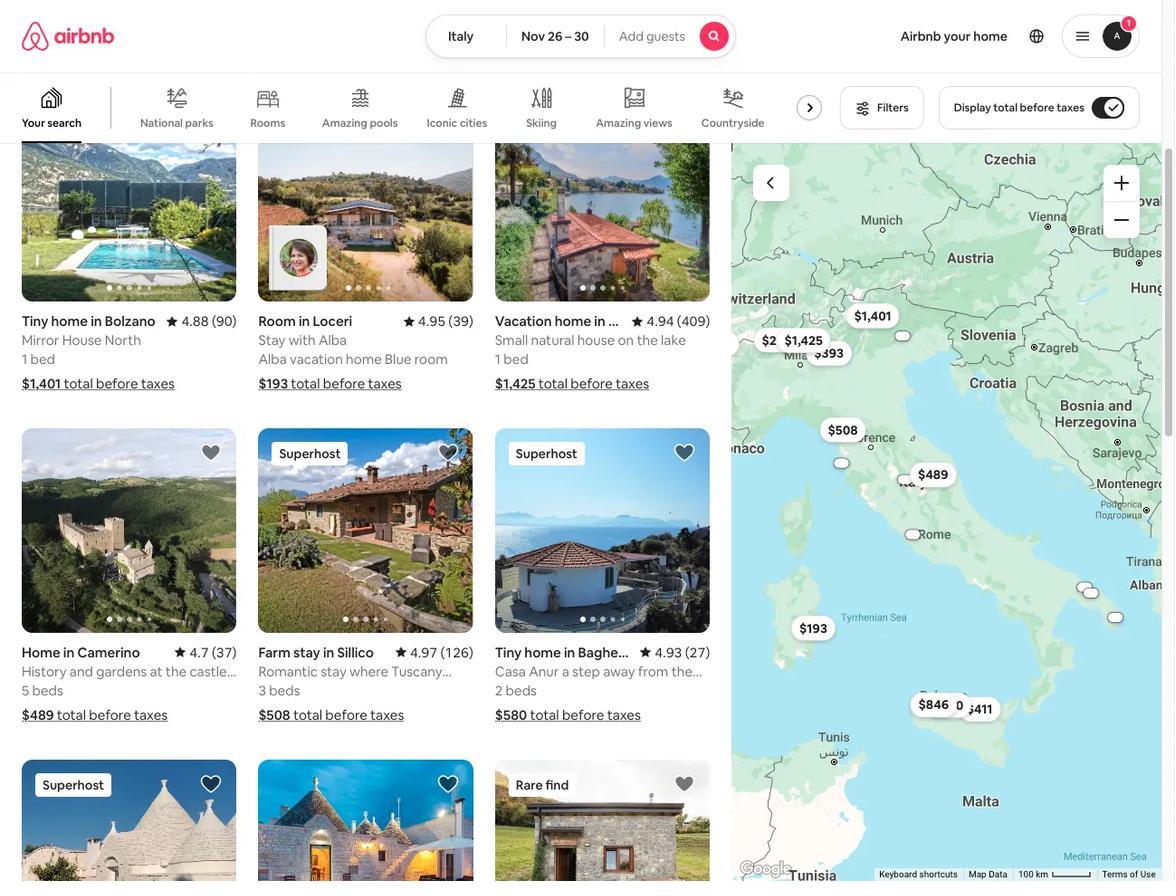 Task type: describe. For each thing, give the bounding box(es) containing it.
guests
[[647, 28, 686, 44]]

beds for $580
[[506, 682, 537, 699]]

total inside 2 beds $580 total before taxes
[[530, 706, 559, 723]]

total inside room in loceri stay with alba alba vacation home blue room $193 total before taxes
[[291, 375, 320, 392]]

add
[[619, 28, 644, 44]]

(27)
[[685, 644, 710, 661]]

1 inside the "mirror house sud 1 bed $1,401 total before taxes"
[[495, 20, 501, 37]]

$193 inside button
[[800, 620, 828, 636]]

amazing for amazing pools
[[322, 116, 368, 130]]

home in camerino
[[22, 644, 140, 661]]

map data
[[969, 870, 1008, 880]]

small natural house on the lake 1 bed $1,425 total before taxes
[[495, 332, 686, 392]]

home inside tiny home in bolzano mirror house north 1 bed $1,401 total before taxes
[[51, 313, 88, 330]]

google image
[[737, 858, 796, 881]]

4.88 (90)
[[182, 313, 237, 330]]

4.88 out of 5 average rating,  90 reviews image
[[167, 313, 237, 330]]

$846 button
[[911, 692, 958, 717]]

before inside 3 beds $508 total before taxes
[[326, 706, 368, 723]]

4.93 out of 5 average rating,  27 reviews image
[[641, 644, 710, 661]]

1 horizontal spatial alba
[[319, 332, 347, 349]]

before inside 2 beds $580 total before taxes
[[562, 706, 605, 723]]

$411 button
[[959, 696, 1002, 722]]

before inside the "mirror house sud 1 bed $1,401 total before taxes"
[[570, 44, 612, 61]]

2 beds $580 total before taxes
[[495, 682, 641, 723]]

italy button
[[426, 14, 507, 58]]

display
[[954, 101, 992, 115]]

display total before taxes button
[[939, 86, 1140, 130]]

4.95
[[418, 313, 446, 330]]

1 inside dropdown button
[[1128, 17, 1132, 29]]

home inside room in loceri stay with alba alba vacation home blue room $193 total before taxes
[[346, 351, 382, 368]]

mirror inside the "mirror house sud 1 bed $1,401 total before taxes"
[[495, 1, 533, 18]]

camerino
[[77, 644, 140, 661]]

100 km button
[[1014, 869, 1098, 881]]

add to wishlist: tiny home in bagheria image
[[674, 442, 696, 464]]

filters button
[[841, 86, 925, 130]]

national
[[140, 116, 183, 130]]

$1,390
[[693, 335, 733, 352]]

iconic cities
[[427, 116, 488, 130]]

1 inside small natural house on the lake 1 bed $1,425 total before taxes
[[495, 351, 501, 368]]

zoom out image
[[1115, 213, 1130, 227]]

add to wishlist: farm stay in sillico image
[[437, 442, 459, 464]]

your
[[944, 28, 971, 44]]

4.97
[[410, 644, 438, 661]]

$393
[[815, 345, 845, 361]]

1 inside tiny home in bolzano mirror house north 1 bed $1,401 total before taxes
[[22, 351, 27, 368]]

5
[[22, 682, 29, 699]]

1 bed $846 total before taxes
[[22, 20, 168, 61]]

4.7
[[190, 644, 209, 661]]

$193 inside room in loceri stay with alba alba vacation home blue room $193 total before taxes
[[259, 375, 288, 392]]

0 horizontal spatial alba
[[259, 351, 287, 368]]

$580 inside button
[[934, 697, 965, 713]]

add to wishlist: trullo in cisternino image
[[437, 773, 459, 795]]

4.94 (409)
[[647, 313, 710, 330]]

the
[[637, 332, 658, 349]]

terms of use link
[[1103, 870, 1157, 880]]

add to wishlist: trullo in provincia di brindisi image
[[201, 773, 222, 795]]

iconic
[[427, 116, 458, 130]]

(126)
[[441, 644, 474, 661]]

30
[[574, 28, 589, 44]]

total inside small natural house on the lake 1 bed $1,425 total before taxes
[[539, 375, 568, 392]]

farm stay in sillico
[[259, 644, 374, 661]]

4.95 (39)
[[418, 313, 474, 330]]

$580 button
[[926, 692, 973, 718]]

add guests button
[[604, 14, 736, 58]]

farm
[[259, 644, 291, 661]]

$1,401 button
[[847, 303, 901, 328]]

in inside room in loceri stay with alba alba vacation home blue room $193 total before taxes
[[299, 313, 310, 330]]

house inside tiny home in bolzano mirror house north 1 bed $1,401 total before taxes
[[62, 332, 102, 349]]

nov 26 – 30 button
[[506, 14, 605, 58]]

taxes inside tiny home in bolzano mirror house north 1 bed $1,401 total before taxes
[[141, 375, 175, 392]]

$1,401 inside tiny home in bolzano mirror house north 1 bed $1,401 total before taxes
[[22, 375, 61, 392]]

taxes inside display total before taxes button
[[1057, 101, 1085, 115]]

blue
[[385, 351, 412, 368]]

4.97 out of 5 average rating,  126 reviews image
[[396, 644, 474, 661]]

$846 inside button
[[919, 696, 950, 713]]

terms
[[1103, 870, 1129, 880]]

natural
[[531, 332, 575, 349]]

mirror inside tiny home in bolzano mirror house north 1 bed $1,401 total before taxes
[[22, 332, 59, 349]]

4.7 out of 5 average rating,  37 reviews image
[[175, 644, 237, 661]]

stay
[[294, 644, 320, 661]]

100 km
[[1019, 870, 1051, 880]]

rooms
[[250, 116, 286, 130]]

keyboard shortcuts button
[[880, 869, 959, 881]]

2
[[495, 682, 503, 699]]

tiny home in bolzano mirror house north 1 bed $1,401 total before taxes
[[22, 313, 175, 392]]

before inside small natural house on the lake 1 bed $1,425 total before taxes
[[571, 375, 613, 392]]

3 beds $508 total before taxes
[[259, 682, 404, 723]]

4.94 out of 5 average rating,  409 reviews image
[[633, 313, 710, 330]]

taxes inside 3 beds $508 total before taxes
[[371, 706, 404, 723]]

filters
[[878, 101, 909, 115]]

4.93
[[655, 644, 682, 661]]

north
[[105, 332, 141, 349]]

keyboard
[[880, 870, 918, 880]]

map data button
[[969, 869, 1008, 881]]

in right stay
[[323, 644, 335, 661]]

in right home
[[63, 644, 74, 661]]

nov 26 – 30
[[522, 28, 589, 44]]

$489 button
[[911, 462, 958, 487]]

data
[[990, 870, 1008, 880]]

taxes inside 1 bed $846 total before taxes
[[134, 44, 168, 61]]

national parks
[[140, 116, 214, 130]]

total inside 3 beds $508 total before taxes
[[293, 706, 323, 723]]

house
[[578, 332, 615, 349]]

keyboard shortcuts
[[880, 870, 959, 880]]

before inside 1 bed $846 total before taxes
[[89, 44, 131, 61]]

countryside
[[702, 116, 765, 130]]

$1,425 inside button
[[785, 332, 824, 348]]

of
[[1131, 870, 1139, 880]]

bed inside small natural house on the lake 1 bed $1,425 total before taxes
[[504, 351, 529, 368]]

amazing views
[[596, 116, 673, 130]]



Task type: locate. For each thing, give the bounding box(es) containing it.
0 vertical spatial $1,425
[[785, 332, 824, 348]]

cities
[[460, 116, 488, 130]]

1 vertical spatial alba
[[259, 351, 287, 368]]

bolzano
[[105, 313, 156, 330]]

bed inside 1 bed $846 total before taxes
[[30, 20, 55, 37]]

$508 inside button
[[829, 421, 859, 438]]

0 horizontal spatial amazing
[[322, 116, 368, 130]]

amazing pools
[[322, 116, 398, 130]]

1
[[1128, 17, 1132, 29], [22, 20, 27, 37], [495, 20, 501, 37], [22, 351, 27, 368], [495, 351, 501, 368]]

1 horizontal spatial $1,401
[[495, 44, 535, 61]]

amazing
[[596, 116, 642, 130], [322, 116, 368, 130]]

total inside tiny home in bolzano mirror house north 1 bed $1,401 total before taxes
[[64, 375, 93, 392]]

$1,390 button
[[685, 331, 741, 356]]

0 vertical spatial mirror
[[495, 1, 533, 18]]

in inside tiny home in bolzano mirror house north 1 bed $1,401 total before taxes
[[91, 313, 102, 330]]

on
[[618, 332, 634, 349]]

$193 button
[[792, 615, 836, 641]]

profile element
[[758, 0, 1140, 72]]

1 horizontal spatial amazing
[[596, 116, 642, 130]]

None search field
[[426, 14, 736, 58]]

your
[[22, 116, 45, 130]]

$193
[[259, 375, 288, 392], [800, 620, 828, 636]]

beds
[[32, 682, 63, 699], [269, 682, 300, 699], [506, 682, 537, 699]]

airbnb
[[901, 28, 942, 44]]

4.97 (126)
[[410, 644, 474, 661]]

group
[[0, 72, 845, 143], [22, 97, 237, 302], [259, 97, 474, 302], [495, 97, 710, 302], [22, 429, 237, 633], [259, 429, 474, 633], [495, 429, 710, 633], [22, 760, 237, 881], [259, 760, 474, 881], [495, 760, 710, 881]]

1 vertical spatial home
[[51, 313, 88, 330]]

beds right 5
[[32, 682, 63, 699]]

taxes right 30
[[615, 44, 648, 61]]

1 vertical spatial $1,401
[[855, 307, 893, 324]]

sud
[[578, 1, 602, 18]]

tiny
[[22, 313, 48, 330]]

1 beds from the left
[[32, 682, 63, 699]]

total
[[57, 44, 86, 61], [537, 44, 567, 61], [994, 101, 1018, 115], [64, 375, 93, 392], [291, 375, 320, 392], [539, 375, 568, 392], [57, 706, 86, 723], [293, 706, 323, 723], [530, 706, 559, 723]]

2 horizontal spatial beds
[[506, 682, 537, 699]]

4.93 (27)
[[655, 644, 710, 661]]

$489 inside button
[[919, 466, 949, 483]]

1 button
[[1062, 14, 1140, 58]]

nov
[[522, 28, 545, 44]]

4.88
[[182, 313, 209, 330]]

taxes down blue
[[368, 375, 402, 392]]

house left north
[[62, 332, 102, 349]]

alba
[[319, 332, 347, 349], [259, 351, 287, 368]]

0 vertical spatial $846
[[22, 44, 54, 61]]

display total before taxes
[[954, 101, 1085, 115]]

beds inside 5 beds $489 total before taxes
[[32, 682, 63, 699]]

home
[[974, 28, 1008, 44], [51, 313, 88, 330], [346, 351, 382, 368]]

$411
[[968, 701, 994, 717]]

0 horizontal spatial $489
[[22, 706, 54, 723]]

beds for $508
[[269, 682, 300, 699]]

$1,401 inside button
[[855, 307, 893, 324]]

add to wishlist: tiny home in bolzano image
[[201, 111, 222, 133]]

mirror house sud 1 bed $1,401 total before taxes
[[495, 1, 648, 61]]

total inside the "mirror house sud 1 bed $1,401 total before taxes"
[[537, 44, 567, 61]]

house up 'nov 26 – 30'
[[536, 1, 575, 18]]

(409)
[[677, 313, 710, 330]]

taxes inside room in loceri stay with alba alba vacation home blue room $193 total before taxes
[[368, 375, 402, 392]]

add to wishlist: home in camerino image
[[201, 442, 222, 464]]

4.95 out of 5 average rating,  39 reviews image
[[404, 313, 474, 330]]

taxes up national
[[134, 44, 168, 61]]

0 horizontal spatial house
[[62, 332, 102, 349]]

lake
[[661, 332, 686, 349]]

1 horizontal spatial home
[[346, 351, 382, 368]]

$580 down 2
[[495, 706, 527, 723]]

group containing national parks
[[0, 72, 845, 143]]

2 vertical spatial home
[[346, 351, 382, 368]]

$846
[[22, 44, 54, 61], [919, 696, 950, 713]]

mirror down tiny
[[22, 332, 59, 349]]

airbnb your home link
[[890, 17, 1019, 55]]

room
[[259, 313, 296, 330]]

0 vertical spatial $193
[[259, 375, 288, 392]]

5 beds $489 total before taxes
[[22, 682, 168, 723]]

1 vertical spatial mirror
[[22, 332, 59, 349]]

0 vertical spatial house
[[536, 1, 575, 18]]

$846 up your
[[22, 44, 54, 61]]

0 horizontal spatial $846
[[22, 44, 54, 61]]

sillico
[[337, 644, 374, 661]]

1 horizontal spatial $508
[[829, 421, 859, 438]]

before inside 5 beds $489 total before taxes
[[89, 706, 131, 723]]

$846 left $411
[[919, 696, 950, 713]]

0 horizontal spatial $1,425
[[495, 375, 536, 392]]

use
[[1141, 870, 1157, 880]]

$508
[[829, 421, 859, 438], [259, 706, 290, 723]]

2 beds from the left
[[269, 682, 300, 699]]

total inside 5 beds $489 total before taxes
[[57, 706, 86, 723]]

bed inside the "mirror house sud 1 bed $1,401 total before taxes"
[[504, 20, 529, 37]]

parks
[[185, 116, 214, 130]]

1 horizontal spatial $1,425
[[785, 332, 824, 348]]

$393 button
[[807, 340, 853, 366]]

0 horizontal spatial $508
[[259, 706, 290, 723]]

$1,401 inside the "mirror house sud 1 bed $1,401 total before taxes"
[[495, 44, 535, 61]]

$508 button
[[821, 417, 867, 442]]

views
[[644, 116, 673, 130]]

4.7 (37)
[[190, 644, 237, 661]]

taxes inside small natural house on the lake 1 bed $1,425 total before taxes
[[616, 375, 650, 392]]

$265 button
[[755, 327, 801, 352]]

add to wishlist: room in loceri image
[[437, 111, 459, 133]]

$580 left $411
[[934, 697, 965, 713]]

home left blue
[[346, 351, 382, 368]]

2 vertical spatial $1,401
[[22, 375, 61, 392]]

0 horizontal spatial home
[[51, 313, 88, 330]]

km
[[1037, 870, 1049, 880]]

4.94
[[647, 313, 674, 330]]

$1,401
[[495, 44, 535, 61], [855, 307, 893, 324], [22, 375, 61, 392]]

1 vertical spatial $1,425
[[495, 375, 536, 392]]

home right tiny
[[51, 313, 88, 330]]

taxes down sillico
[[371, 706, 404, 723]]

alba down stay
[[259, 351, 287, 368]]

map
[[969, 870, 987, 880]]

taxes inside 2 beds $580 total before taxes
[[607, 706, 641, 723]]

beds for $489
[[32, 682, 63, 699]]

zoom in image
[[1115, 176, 1130, 190]]

before inside button
[[1020, 101, 1055, 115]]

taxes inside the "mirror house sud 1 bed $1,401 total before taxes"
[[615, 44, 648, 61]]

google map
showing 35 stays. including 1 saved stay. region
[[685, 143, 1162, 881]]

beds inside 2 beds $580 total before taxes
[[506, 682, 537, 699]]

stay
[[259, 332, 286, 349]]

in left bolzano
[[91, 313, 102, 330]]

beds right 2
[[506, 682, 537, 699]]

mirror
[[495, 1, 533, 18], [22, 332, 59, 349]]

1 horizontal spatial house
[[536, 1, 575, 18]]

taxes down 4.93 out of 5 average rating,  27 reviews image
[[607, 706, 641, 723]]

add to wishlist: tiny home in tavernola bergamasca image
[[674, 773, 696, 795]]

small
[[495, 332, 528, 349]]

beds right 3
[[269, 682, 300, 699]]

search
[[47, 116, 81, 130]]

$1,425 button
[[777, 327, 832, 353]]

1 horizontal spatial $580
[[934, 697, 965, 713]]

1 horizontal spatial $489
[[919, 466, 949, 483]]

loceri
[[313, 313, 352, 330]]

before inside room in loceri stay with alba alba vacation home blue room $193 total before taxes
[[323, 375, 365, 392]]

taxes down camerino
[[134, 706, 168, 723]]

taxes inside 5 beds $489 total before taxes
[[134, 706, 168, 723]]

taxes down north
[[141, 375, 175, 392]]

beds inside 3 beds $508 total before taxes
[[269, 682, 300, 699]]

1 inside 1 bed $846 total before taxes
[[22, 20, 27, 37]]

bed inside tiny home in bolzano mirror house north 1 bed $1,401 total before taxes
[[30, 351, 55, 368]]

1 vertical spatial $193
[[800, 620, 828, 636]]

1 horizontal spatial $193
[[800, 620, 828, 636]]

0 vertical spatial alba
[[319, 332, 347, 349]]

$489 inside 5 beds $489 total before taxes
[[22, 706, 54, 723]]

2 horizontal spatial home
[[974, 28, 1008, 44]]

house
[[536, 1, 575, 18], [62, 332, 102, 349]]

before
[[89, 44, 131, 61], [570, 44, 612, 61], [1020, 101, 1055, 115], [96, 375, 138, 392], [323, 375, 365, 392], [571, 375, 613, 392], [89, 706, 131, 723], [326, 706, 368, 723], [562, 706, 605, 723]]

2 horizontal spatial $1,401
[[855, 307, 893, 324]]

0 vertical spatial $508
[[829, 421, 859, 438]]

$508 down $393 button
[[829, 421, 859, 438]]

amazing left views
[[596, 116, 642, 130]]

add guests
[[619, 28, 686, 44]]

$1,425 inside small natural house on the lake 1 bed $1,425 total before taxes
[[495, 375, 536, 392]]

1 horizontal spatial $846
[[919, 696, 950, 713]]

before inside tiny home in bolzano mirror house north 1 bed $1,401 total before taxes
[[96, 375, 138, 392]]

1 vertical spatial $489
[[22, 706, 54, 723]]

$508 down 3
[[259, 706, 290, 723]]

total inside button
[[994, 101, 1018, 115]]

amazing left the pools
[[322, 116, 368, 130]]

home inside profile element
[[974, 28, 1008, 44]]

home right "your"
[[974, 28, 1008, 44]]

shortcuts
[[920, 870, 959, 880]]

amazing for amazing views
[[596, 116, 642, 130]]

1 horizontal spatial mirror
[[495, 1, 533, 18]]

skiing
[[527, 116, 557, 130]]

taxes down on at the top right of the page
[[616, 375, 650, 392]]

3
[[259, 682, 266, 699]]

house inside the "mirror house sud 1 bed $1,401 total before taxes"
[[536, 1, 575, 18]]

0 horizontal spatial mirror
[[22, 332, 59, 349]]

terms of use
[[1103, 870, 1157, 880]]

26
[[548, 28, 563, 44]]

mirror up the nov
[[495, 1, 533, 18]]

0 horizontal spatial $580
[[495, 706, 527, 723]]

airbnb your home
[[901, 28, 1008, 44]]

$846 inside 1 bed $846 total before taxes
[[22, 44, 54, 61]]

total inside 1 bed $846 total before taxes
[[57, 44, 86, 61]]

taxes down 1 dropdown button
[[1057, 101, 1085, 115]]

0 horizontal spatial $1,401
[[22, 375, 61, 392]]

none search field containing italy
[[426, 14, 736, 58]]

0 vertical spatial home
[[974, 28, 1008, 44]]

1 horizontal spatial beds
[[269, 682, 300, 699]]

$508 inside 3 beds $508 total before taxes
[[259, 706, 290, 723]]

0 horizontal spatial $193
[[259, 375, 288, 392]]

0 horizontal spatial beds
[[32, 682, 63, 699]]

in up with
[[299, 313, 310, 330]]

(37)
[[212, 644, 237, 661]]

italy
[[448, 28, 474, 44]]

1 vertical spatial house
[[62, 332, 102, 349]]

1 vertical spatial $508
[[259, 706, 290, 723]]

0 vertical spatial $489
[[919, 466, 949, 483]]

with
[[289, 332, 316, 349]]

1 vertical spatial $846
[[919, 696, 950, 713]]

$1,425
[[785, 332, 824, 348], [495, 375, 536, 392]]

your search
[[22, 116, 81, 130]]

home
[[22, 644, 60, 661]]

3 beds from the left
[[506, 682, 537, 699]]

alba down loceri at the left of the page
[[319, 332, 347, 349]]

$265
[[763, 332, 792, 348]]

(39)
[[449, 313, 474, 330]]

$580 inside 2 beds $580 total before taxes
[[495, 706, 527, 723]]

0 vertical spatial $1,401
[[495, 44, 535, 61]]

(90)
[[212, 313, 237, 330]]



Task type: vqa. For each thing, say whether or not it's contained in the screenshot.
topmost $846
yes



